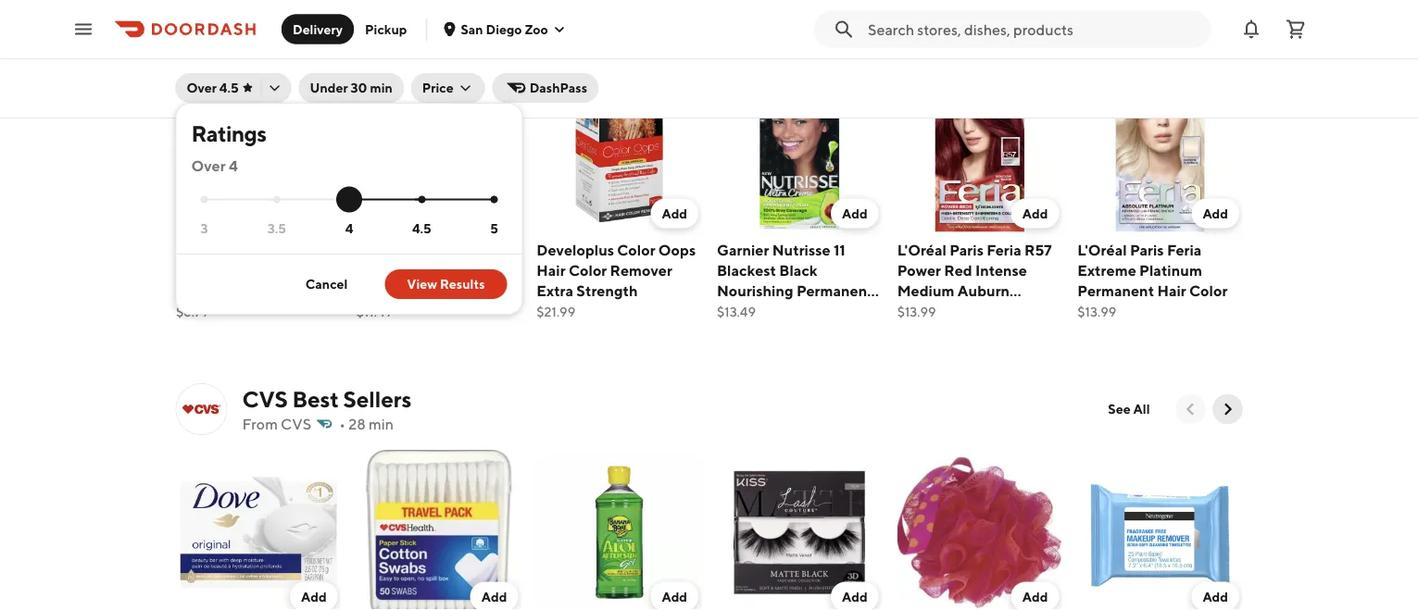 Task type: locate. For each thing, give the bounding box(es) containing it.
hair up "extra"
[[536, 261, 565, 279]]

nutrisse
[[772, 241, 830, 259]]

nourishing
[[717, 282, 793, 299]]

1 vertical spatial from
[[242, 416, 278, 433]]

colorsilk
[[227, 241, 288, 259]]

28
[[349, 416, 366, 433]]

1 paris from the left
[[949, 241, 983, 259]]

min right 28
[[369, 416, 394, 433]]

2 paris from the left
[[1130, 241, 1164, 259]]

hair down platinum
[[1157, 282, 1186, 299]]

paris
[[949, 241, 983, 259], [1130, 241, 1164, 259]]

add button
[[650, 199, 698, 229], [650, 199, 698, 229], [831, 199, 879, 229], [831, 199, 879, 229], [1011, 199, 1059, 229], [1011, 199, 1059, 229], [1191, 199, 1239, 229], [1191, 199, 1239, 229], [290, 582, 337, 611], [290, 582, 337, 611], [470, 582, 518, 611], [470, 582, 518, 611], [650, 582, 698, 611], [650, 582, 698, 611], [831, 582, 879, 611], [831, 582, 879, 611], [1011, 582, 1059, 611], [1011, 582, 1059, 611], [1191, 582, 1239, 611], [1191, 582, 1239, 611]]

black inside 'revlon colorsilk beautiful color black 10 permanent hair color'
[[284, 261, 322, 279]]

4.5 stars and over image
[[418, 196, 426, 203]]

0 vertical spatial from
[[242, 32, 278, 50]]

1 horizontal spatial l'oréal
[[1077, 241, 1127, 259]]

$6.79
[[176, 304, 209, 319]]

all
[[1134, 402, 1150, 417]]

0 horizontal spatial red
[[414, 282, 442, 299]]

from for walgreen's
[[242, 32, 278, 50]]

view results button
[[385, 270, 507, 299]]

over inside button
[[187, 80, 217, 95]]

remover
[[610, 261, 672, 279]]

over for over 4
[[191, 157, 226, 175]]

6rr
[[474, 261, 505, 279]]

strength
[[576, 282, 638, 299]]

cvs up the from cvs
[[242, 386, 288, 412]]

delivery
[[293, 21, 343, 37]]

hair
[[450, 2, 493, 29], [401, 261, 430, 279], [536, 261, 565, 279], [275, 282, 304, 299], [1157, 282, 1186, 299], [717, 302, 746, 320], [977, 302, 1006, 320]]

dove original gentle skin cleanser beauty bar (2.6 oz) image
[[176, 450, 341, 611]]

0 horizontal spatial 4.5
[[219, 80, 239, 95]]

add for pop-arazzi cleansing bath pouf assorted reds (1 ct) image
[[1022, 589, 1048, 605]]

cancel button
[[283, 270, 370, 299]]

1 horizontal spatial •
[[381, 32, 387, 50]]

1 black from the left
[[284, 261, 322, 279]]

$13.99 down extreme
[[1077, 304, 1116, 319]]

over
[[187, 80, 217, 95], [191, 157, 226, 175]]

l'oréal
[[897, 241, 946, 259], [1077, 241, 1127, 259]]

min for hair
[[411, 32, 436, 50]]

paris inside l'oréal paris feria extreme platinum permanent hair color $13.99
[[1130, 241, 1164, 259]]

1 vertical spatial red
[[414, 282, 442, 299]]

red
[[944, 261, 972, 279], [414, 282, 442, 299]]

$13.99
[[897, 304, 936, 319], [1077, 304, 1116, 319]]

0 vertical spatial cvs
[[242, 386, 288, 412]]

1 vertical spatial min
[[370, 80, 393, 95]]

0 vertical spatial over
[[187, 80, 217, 95]]

ratings
[[191, 120, 266, 146]]

hair left cancel
[[275, 282, 304, 299]]

add for developlus color oops hair color remover extra strength image
[[661, 206, 687, 221]]

min
[[411, 32, 436, 50], [370, 80, 393, 95], [369, 416, 394, 433]]

1 vertical spatial 4
[[345, 221, 353, 236]]

oops
[[658, 241, 696, 259]]

1 horizontal spatial red
[[944, 261, 972, 279]]

3
[[201, 221, 208, 236]]

permanent down beautiful
[[195, 282, 272, 299]]

2 from from the top
[[242, 416, 278, 433]]

kiss lash faux mink 3d matte false eyelashes (1 ct) image
[[717, 450, 882, 611]]

hair down sassoon at the top left of page
[[401, 261, 430, 279]]

30
[[351, 80, 367, 95]]

l'oréal inside l'oréal paris feria extreme platinum permanent hair color $13.99
[[1077, 241, 1127, 259]]

black
[[284, 261, 322, 279], [779, 261, 817, 279]]

add for cvs health cotton swabs paper stick (50 ct) image
[[481, 589, 507, 605]]

2 feria from the left
[[1167, 241, 1202, 259]]

sassoon
[[395, 241, 452, 259]]

see all
[[1108, 402, 1150, 417]]

from walgreens
[[242, 32, 353, 50]]

auburn
[[957, 282, 1010, 299]]

• 28 min
[[339, 416, 394, 433]]

l'oréal up extreme
[[1077, 241, 1127, 259]]

2 vertical spatial min
[[369, 416, 394, 433]]

• left 28
[[339, 416, 346, 433]]

1 horizontal spatial $13.99
[[1077, 304, 1116, 319]]

2 $13.99 from the left
[[1077, 304, 1116, 319]]

hair inside garnier nutrisse 11 blackest black nourishing permanent hair color
[[717, 302, 746, 320]]

black down nutrisse
[[779, 261, 817, 279]]

feria up platinum
[[1167, 241, 1202, 259]]

2 black from the left
[[779, 261, 817, 279]]

feria up intense
[[987, 241, 1021, 259]]

1 horizontal spatial paris
[[1130, 241, 1164, 259]]

0 horizontal spatial feria
[[987, 241, 1021, 259]]

• 25 min
[[381, 32, 436, 50]]

1 vertical spatial 4.5
[[412, 221, 431, 236]]

extreme
[[1077, 261, 1136, 279]]

1 horizontal spatial black
[[779, 261, 817, 279]]

Store search: begin typing to search for stores available on DoorDash text field
[[868, 19, 1200, 39]]

3 stars and over image
[[201, 196, 208, 203]]

add for the neutrogena fragrance-free makeup remover cleansing towelettes (25 ct) image
[[1203, 589, 1228, 605]]

1 horizontal spatial feria
[[1167, 241, 1202, 259]]

permanent down extreme
[[1077, 282, 1154, 299]]

view
[[407, 277, 437, 292]]

1 horizontal spatial 4.5
[[412, 221, 431, 236]]

hair down nourishing
[[717, 302, 746, 320]]

l'oréal up power
[[897, 241, 946, 259]]

0 horizontal spatial $13.99
[[897, 304, 936, 319]]

paris for platinum
[[1130, 241, 1164, 259]]

l'oréal paris feria r57 power red intense medium auburn permanent hair color
[[897, 241, 1052, 320]]

paris up intense
[[949, 241, 983, 259]]

black inside garnier nutrisse 11 blackest black nourishing permanent hair color
[[779, 261, 817, 279]]

4.5
[[219, 80, 239, 95], [412, 221, 431, 236]]

0 horizontal spatial 4
[[229, 157, 238, 175]]

0 vertical spatial 4.5
[[219, 80, 239, 95]]

0 horizontal spatial •
[[339, 416, 346, 433]]

over 4
[[191, 157, 238, 175]]

over up 3 stars and over icon
[[191, 157, 226, 175]]

l'oréal for l'oréal paris feria extreme platinum permanent hair color $13.99
[[1077, 241, 1127, 259]]

from down cvs best sellers
[[242, 416, 278, 433]]

color down intense
[[1009, 302, 1047, 320]]

1 from from the top
[[242, 32, 278, 50]]

over up ratings
[[187, 80, 217, 95]]

permanent
[[195, 282, 272, 299], [796, 282, 873, 299], [1077, 282, 1154, 299], [897, 302, 974, 320]]

dashpass button
[[493, 73, 599, 103]]

min right 25
[[411, 32, 436, 50]]

color inside l'oréal paris feria extreme platinum permanent hair color $13.99
[[1189, 282, 1228, 299]]

revlon colorsilk beautiful color black 10 permanent hair color image
[[176, 67, 341, 232]]

r57
[[1024, 241, 1052, 259]]

over 4.5 button
[[176, 73, 291, 103]]

min right 30
[[370, 80, 393, 95]]

cvs health cotton swabs paper stick (50 ct) image
[[356, 450, 521, 611]]

1 horizontal spatial 4
[[345, 221, 353, 236]]

feria
[[987, 241, 1021, 259], [1167, 241, 1202, 259]]

add for garnier nutrisse 11 blackest black nourishing permanent hair color 'image'
[[842, 206, 867, 221]]

black down 3.5
[[284, 261, 322, 279]]

• left 25
[[381, 32, 387, 50]]

intense
[[975, 261, 1027, 279]]

cvs down the "best"
[[281, 416, 312, 433]]

hair inside l'oréal paris feria r57 power red intense medium auburn permanent hair color
[[977, 302, 1006, 320]]

platinum
[[1139, 261, 1202, 279]]

feria inside l'oréal paris feria extreme platinum permanent hair color $13.99
[[1167, 241, 1202, 259]]

1 l'oréal from the left
[[897, 241, 946, 259]]

paris inside l'oréal paris feria r57 power red intense medium auburn permanent hair color
[[949, 241, 983, 259]]

previous button of carousel image
[[1182, 400, 1200, 419]]

cvs
[[242, 386, 288, 412], [281, 416, 312, 433]]

feria inside l'oréal paris feria r57 power red intense medium auburn permanent hair color
[[987, 241, 1021, 259]]

4
[[229, 157, 238, 175], [345, 221, 353, 236]]

$13.99 down medium
[[897, 304, 936, 319]]

• for colorful
[[381, 32, 387, 50]]

san diego zoo button
[[442, 21, 567, 37]]

4 up cancel
[[345, 221, 353, 236]]

0 vertical spatial red
[[944, 261, 972, 279]]

4.5 up sassoon at the top left of page
[[412, 221, 431, 236]]

add for kiss lash faux mink 3d matte false eyelashes (1 ct) image
[[842, 589, 867, 605]]

pop-arazzi cleansing bath pouf assorted reds (1 ct) image
[[897, 450, 1063, 611]]

sellers
[[343, 386, 412, 412]]

4.5 up ratings
[[219, 80, 239, 95]]

1 vertical spatial over
[[191, 157, 226, 175]]

hair down auburn
[[977, 302, 1006, 320]]

4 down ratings
[[229, 157, 238, 175]]

paris up platinum
[[1130, 241, 1164, 259]]

0 horizontal spatial l'oréal
[[897, 241, 946, 259]]

notification bell image
[[1241, 18, 1263, 40]]

3.5 stars and over image
[[273, 196, 281, 203]]

runway
[[356, 282, 411, 299]]

0 horizontal spatial black
[[284, 261, 322, 279]]

over 4.5
[[187, 80, 239, 95]]

2 l'oréal from the left
[[1077, 241, 1127, 259]]

from down "walgreen's"
[[242, 32, 278, 50]]

l'oréal inside l'oréal paris feria r57 power red intense medium auburn permanent hair color
[[897, 241, 946, 259]]

1 vertical spatial •
[[339, 416, 346, 433]]

color down platinum
[[1189, 282, 1228, 299]]

developlus color oops hair color remover extra strength $21.99
[[536, 241, 696, 319]]

color down nourishing
[[749, 302, 787, 320]]

color
[[617, 241, 655, 259], [243, 261, 281, 279], [433, 261, 471, 279], [568, 261, 607, 279], [1189, 282, 1228, 299], [176, 302, 214, 320], [749, 302, 787, 320], [1009, 302, 1047, 320]]

add
[[661, 206, 687, 221], [842, 206, 867, 221], [1022, 206, 1048, 221], [1203, 206, 1228, 221], [301, 589, 326, 605], [481, 589, 507, 605], [661, 589, 687, 605], [842, 589, 867, 605], [1022, 589, 1048, 605], [1203, 589, 1228, 605]]

walgreen's
[[242, 2, 357, 29]]

0 horizontal spatial paris
[[949, 241, 983, 259]]

0 vertical spatial min
[[411, 32, 436, 50]]

color down the pro on the left top
[[433, 261, 471, 279]]

permanent inside l'oréal paris feria r57 power red intense medium auburn permanent hair color
[[897, 302, 974, 320]]

permanent down 11
[[796, 282, 873, 299]]

price
[[422, 80, 454, 95]]

color down colorsilk
[[243, 261, 281, 279]]

0 items, open order cart image
[[1285, 18, 1307, 40]]

•
[[381, 32, 387, 50], [339, 416, 346, 433]]

add for the dove original gentle skin cleanser beauty bar (2.6 oz) image
[[301, 589, 326, 605]]

0 vertical spatial 4
[[229, 157, 238, 175]]

add for l'oréal paris feria extreme platinum permanent hair color image
[[1203, 206, 1228, 221]]

san diego zoo
[[461, 21, 548, 37]]

feria for intense
[[987, 241, 1021, 259]]

hair inside vidal sassoon pro series hair color 6rr runway red $11.49
[[401, 261, 430, 279]]

from
[[242, 32, 278, 50], [242, 416, 278, 433]]

permanent down medium
[[897, 302, 974, 320]]

0 vertical spatial •
[[381, 32, 387, 50]]

1 feria from the left
[[987, 241, 1021, 259]]

permanent inside 'revlon colorsilk beautiful color black 10 permanent hair color'
[[195, 282, 272, 299]]

l'oréal paris feria extreme platinum permanent hair color $13.99
[[1077, 241, 1228, 319]]

see
[[1108, 402, 1131, 417]]



Task type: describe. For each thing, give the bounding box(es) containing it.
vidal sassoon pro series hair color 6rr runway red $11.49
[[356, 241, 505, 319]]

$13.49
[[717, 304, 756, 319]]

red inside l'oréal paris feria r57 power red intense medium auburn permanent hair color
[[944, 261, 972, 279]]

1 $13.99 from the left
[[897, 304, 936, 319]]

permanent inside garnier nutrisse 11 blackest black nourishing permanent hair color
[[796, 282, 873, 299]]

extra
[[536, 282, 573, 299]]

vidal
[[356, 241, 392, 259]]

add for l'oréal paris feria r57 power red intense medium auburn permanent hair color image
[[1022, 206, 1048, 221]]

hair inside l'oréal paris feria extreme platinum permanent hair color $13.99
[[1157, 282, 1186, 299]]

colorful
[[362, 2, 446, 29]]

$21.99
[[536, 304, 575, 319]]

beautiful
[[176, 261, 240, 279]]

pro
[[455, 241, 479, 259]]

walgreens
[[281, 32, 353, 50]]

developlus color oops hair color remover extra strength image
[[536, 67, 702, 232]]

best
[[292, 386, 339, 412]]

min for sellers
[[369, 416, 394, 433]]

min inside button
[[370, 80, 393, 95]]

25
[[390, 32, 408, 50]]

revlon colorsilk beautiful color black 10 permanent hair color
[[176, 241, 322, 320]]

medium
[[897, 282, 954, 299]]

walgreen's colorful hair
[[242, 2, 493, 29]]

hair left the zoo
[[450, 2, 493, 29]]

developlus
[[536, 241, 614, 259]]

under 30 min
[[310, 80, 393, 95]]

paris for power
[[949, 241, 983, 259]]

view results
[[407, 277, 485, 292]]

revlon
[[176, 241, 224, 259]]

garnier
[[717, 241, 769, 259]]

l'oréal paris feria extreme platinum permanent hair color image
[[1077, 67, 1243, 232]]

banana boat after sun soothing aloe gel (16 oz) image
[[536, 450, 702, 611]]

under 30 min button
[[299, 73, 404, 103]]

5
[[490, 221, 498, 236]]

neutrogena fragrance-free makeup remover cleansing towelettes (25 ct) image
[[1077, 450, 1243, 611]]

diego
[[486, 21, 522, 37]]

$11.49
[[356, 304, 392, 319]]

4.5 inside button
[[219, 80, 239, 95]]

next button of carousel image
[[1219, 400, 1237, 419]]

price button
[[411, 73, 485, 103]]

5 stars and over image
[[491, 196, 498, 203]]

see all link
[[1097, 395, 1161, 424]]

black for color
[[284, 261, 322, 279]]

11
[[833, 241, 845, 259]]

zoo
[[525, 21, 548, 37]]

red inside vidal sassoon pro series hair color 6rr runway red $11.49
[[414, 282, 442, 299]]

1 vertical spatial cvs
[[281, 416, 312, 433]]

from cvs
[[242, 416, 312, 433]]

garnier nutrisse 11 blackest black nourishing permanent hair color
[[717, 241, 873, 320]]

results
[[440, 277, 485, 292]]

10
[[176, 282, 192, 299]]

blackest
[[717, 261, 776, 279]]

color up remover
[[617, 241, 655, 259]]

permanent inside l'oréal paris feria extreme platinum permanent hair color $13.99
[[1077, 282, 1154, 299]]

garnier nutrisse 11 blackest black nourishing permanent hair color image
[[717, 67, 882, 232]]

hair inside 'revlon colorsilk beautiful color black 10 permanent hair color'
[[275, 282, 304, 299]]

color inside l'oréal paris feria r57 power red intense medium auburn permanent hair color
[[1009, 302, 1047, 320]]

$13.99 inside l'oréal paris feria extreme platinum permanent hair color $13.99
[[1077, 304, 1116, 319]]

• for best
[[339, 416, 346, 433]]

san
[[461, 21, 483, 37]]

color inside garnier nutrisse 11 blackest black nourishing permanent hair color
[[749, 302, 787, 320]]

pickup
[[365, 21, 407, 37]]

color down 'developlus'
[[568, 261, 607, 279]]

hair inside developlus color oops hair color remover extra strength $21.99
[[536, 261, 565, 279]]

l'oréal paris feria r57 power red intense medium auburn permanent hair color image
[[897, 67, 1063, 232]]

vidal sassoon pro series hair color 6rr runway red image
[[356, 67, 521, 232]]

over for over 4.5
[[187, 80, 217, 95]]

dashpass
[[530, 80, 588, 95]]

from for cvs
[[242, 416, 278, 433]]

cancel
[[306, 277, 348, 292]]

color down 10
[[176, 302, 214, 320]]

add for banana boat after sun soothing aloe gel (16 oz) image
[[661, 589, 687, 605]]

under
[[310, 80, 348, 95]]

pickup button
[[354, 14, 418, 44]]

power
[[897, 261, 941, 279]]

cvs best sellers
[[242, 386, 412, 412]]

black for blackest
[[779, 261, 817, 279]]

series
[[356, 261, 398, 279]]

l'oréal for l'oréal paris feria r57 power red intense medium auburn permanent hair color
[[897, 241, 946, 259]]

open menu image
[[72, 18, 95, 40]]

feria for hair
[[1167, 241, 1202, 259]]

color inside vidal sassoon pro series hair color 6rr runway red $11.49
[[433, 261, 471, 279]]

delivery button
[[282, 14, 354, 44]]

3.5
[[267, 221, 286, 236]]



Task type: vqa. For each thing, say whether or not it's contained in the screenshot.
the leftmost the 4
yes



